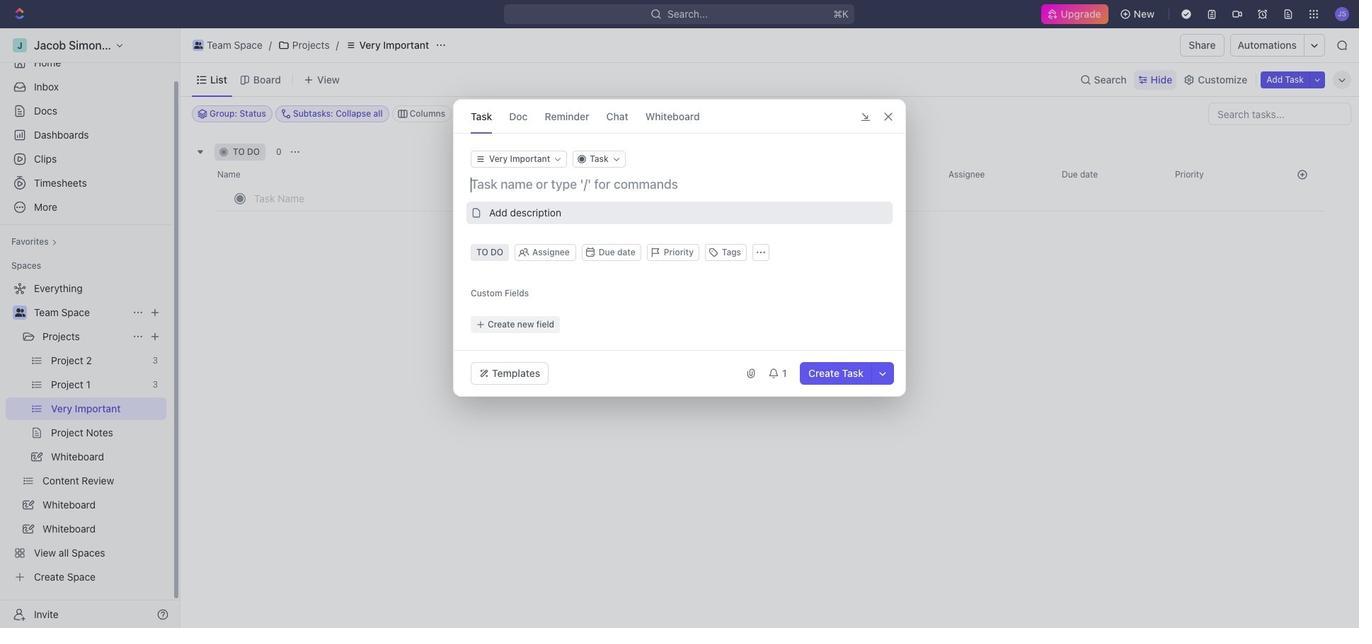 Task type: describe. For each thing, give the bounding box(es) containing it.
user group image inside sidebar navigation
[[15, 309, 25, 317]]

Task name or type '/' for commands text field
[[471, 176, 891, 193]]

1 horizontal spatial user group image
[[194, 42, 203, 49]]

sidebar navigation
[[0, 28, 181, 629]]



Task type: vqa. For each thing, say whether or not it's contained in the screenshot.
Task Name text box
yes



Task type: locate. For each thing, give the bounding box(es) containing it.
1 vertical spatial user group image
[[15, 309, 25, 317]]

tree
[[6, 278, 166, 589]]

Search tasks... text field
[[1209, 103, 1351, 125]]

0 vertical spatial user group image
[[194, 42, 203, 49]]

tree inside sidebar navigation
[[6, 278, 166, 589]]

user group image
[[194, 42, 203, 49], [15, 309, 25, 317]]

Task Name text field
[[254, 187, 668, 210]]

dialog
[[453, 99, 906, 397]]

0 horizontal spatial user group image
[[15, 309, 25, 317]]



